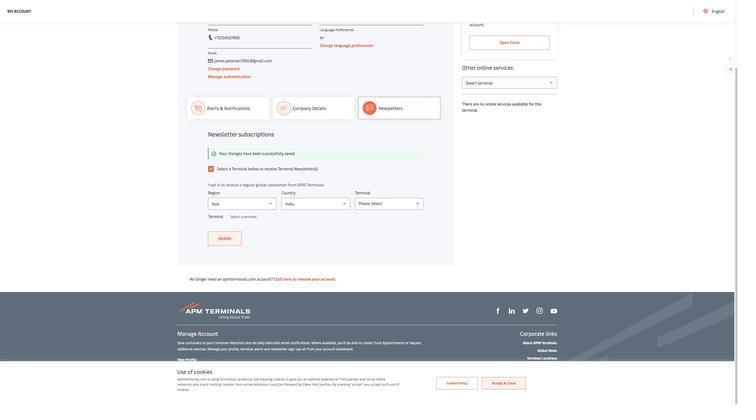 Task type: vqa. For each thing, say whether or not it's contained in the screenshot.
Close Alert image
no



Task type: locate. For each thing, give the bounding box(es) containing it.
newsletter
[[208, 130, 237, 138]]

password
[[222, 66, 240, 71]]

james.peterson1902@gmail.com
[[214, 58, 272, 63]]

0 vertical spatial policy
[[458, 381, 468, 385]]

0 vertical spatial tracking
[[260, 377, 273, 382]]

an for cookies
[[303, 377, 307, 382]]

any
[[470, 16, 476, 21]]

1 horizontal spatial be
[[347, 341, 350, 345]]

manage down change password link
[[208, 74, 223, 79]]

0 vertical spatial change
[[320, 43, 333, 48]]

manage authentication link
[[208, 73, 253, 80]]

this right for
[[535, 101, 542, 107]]

1 horizontal spatial receive
[[264, 166, 277, 171]]

online right no
[[485, 101, 496, 107]]

are left no
[[473, 101, 479, 107]]

0 horizontal spatial use
[[390, 382, 395, 387]]

and up "accept"
[[360, 377, 365, 382]]

use up difficulties
[[482, 9, 488, 15]]

0 horizontal spatial account.
[[321, 276, 337, 282]]

1 horizontal spatial of
[[396, 382, 399, 387]]

terminals
[[307, 182, 324, 187], [542, 341, 557, 345], [306, 387, 321, 392]]

0 horizontal spatial your
[[219, 151, 227, 156]]

0 horizontal spatial cookies.
[[177, 387, 190, 392]]

0 horizontal spatial you
[[297, 377, 303, 382]]

use right such
[[390, 382, 395, 387]]

& left close
[[504, 381, 507, 385]]

1 vertical spatial be
[[279, 382, 283, 387]]

1 vertical spatial in
[[217, 182, 220, 187]]

cookies up could
[[273, 377, 285, 382]]

preferences
[[336, 27, 354, 32]]

of right such
[[396, 382, 399, 387]]

corporate links
[[520, 330, 557, 337]]

1 horizontal spatial account.
[[470, 22, 485, 27]]

watchlist
[[230, 341, 245, 345], [266, 341, 280, 345]]

0 horizontal spatial select
[[217, 166, 228, 171]]

your down the where at the left bottom
[[315, 347, 322, 351]]

request
[[410, 341, 421, 345]]

terminals down the third on the left
[[306, 387, 321, 392]]

1 vertical spatial or
[[406, 341, 409, 345]]

2 horizontal spatial you
[[510, 9, 516, 15]]

2 watchlist from the left
[[266, 341, 280, 345]]

Select a Terminal below to receive Terminal Newsletter(s) checkbox
[[208, 166, 214, 172]]

0 vertical spatial account.
[[470, 22, 485, 27]]

from inside the save containers to your container watchlist and set daily watchlist email notifications. where available, you'll be able to create truck appointments or request additional services. manage your profile, terminal alerts and newsletter sign-ups all from your account dashboard.
[[307, 347, 315, 351]]

cookies. down functional,
[[222, 382, 235, 387]]

your down analytical
[[235, 382, 242, 387]]

be inside the save containers to your container watchlist and set daily watchlist email notifications. where available, you'll be able to create truck appointments or request additional services. manage your profile, terminal alerts and newsletter sign-ups all from your account dashboard.
[[347, 341, 350, 345]]

1 vertical spatial newsletter
[[271, 347, 287, 351]]

& right alerts
[[220, 105, 223, 111]]

1 vertical spatial select
[[371, 201, 382, 206]]

1 horizontal spatial your
[[235, 382, 242, 387]]

english button
[[704, 0, 725, 22]]

are
[[517, 9, 523, 15], [473, 101, 479, 107]]

company
[[293, 105, 311, 111]]

tab list
[[187, 97, 444, 119]]

manage down container at the bottom of the page
[[208, 347, 220, 351]]

manage up save
[[177, 330, 197, 337]]

alerts & notifications
[[207, 105, 250, 111]]

1 horizontal spatial are
[[517, 9, 523, 15]]

change down en
[[320, 43, 333, 48]]

1 horizontal spatial &
[[504, 381, 507, 385]]

fill 44 link
[[523, 307, 529, 314]]

2 vertical spatial an
[[303, 377, 307, 382]]

1 horizontal spatial use
[[482, 9, 488, 15]]

please use this form if you are experiencing any difficulties logging in or creating an account.
[[470, 9, 546, 27]]

& for close
[[504, 381, 507, 385]]

1 horizontal spatial account
[[323, 347, 335, 351]]

your left changes
[[219, 151, 227, 156]]

0 horizontal spatial receive
[[226, 182, 238, 187]]

below
[[248, 166, 259, 171]]

cookies up is at the left bottom
[[194, 368, 212, 375]]

1 horizontal spatial watchlist
[[266, 341, 280, 345]]

0 horizontal spatial tracking
[[209, 382, 222, 387]]

0 vertical spatial cookie
[[447, 381, 457, 385]]

terminal down saved
[[278, 166, 293, 171]]

change
[[320, 43, 333, 48], [208, 66, 221, 71]]

from up country
[[288, 182, 297, 187]]

0 vertical spatial an
[[535, 16, 539, 21]]

apm right about
[[533, 341, 541, 345]]

linkedin image
[[509, 308, 515, 314]]

0 vertical spatial or
[[515, 16, 519, 21]]

or inside the save containers to your container watchlist and set daily watchlist email notifications. where available, you'll be able to create truck appointments or request additional services. manage your profile, terminal alerts and newsletter sign-ups all from your account dashboard.
[[406, 341, 409, 345]]

1 horizontal spatial cookies.
[[222, 382, 235, 387]]

be inside use of cookies apmterminals.com is using functional, analytical and tracking cookies to give you an optimal experience. third parties and social media networks also place tracking cookies. your online behaviour could be followed by these third parties. by pressing "accept" you accept such use of cookies.
[[279, 382, 283, 387]]

0 vertical spatial use
[[482, 9, 488, 15]]

en
[[320, 35, 324, 40]]

to right here
[[293, 276, 297, 282]]

a for report a website error
[[533, 364, 534, 368]]

0 horizontal spatial an
[[218, 276, 222, 282]]

1 vertical spatial account
[[323, 347, 335, 351]]

container
[[214, 341, 229, 345]]

accept & close button
[[482, 377, 526, 389]]

copyright
[[326, 387, 342, 392]]

cookies
[[194, 368, 212, 375], [273, 377, 285, 382]]

be left able
[[347, 341, 350, 345]]

terminals down the newsletter(s)
[[307, 182, 324, 187]]

1 vertical spatial policy
[[427, 387, 437, 392]]

1 vertical spatial please
[[359, 201, 370, 206]]

0 vertical spatial from
[[288, 182, 297, 187]]

you
[[510, 9, 516, 15], [297, 377, 303, 382], [364, 382, 370, 387]]

i opt in to receive a regular global newsletter from apm terminals
[[208, 182, 324, 187]]

1 vertical spatial you
[[297, 377, 303, 382]]

1 vertical spatial cookies
[[273, 377, 285, 382]]

apm down the newsletter(s)
[[297, 182, 306, 187]]

in right logging
[[511, 16, 514, 21]]

newsletter down email
[[271, 347, 287, 351]]

0 horizontal spatial of
[[188, 368, 193, 375]]

your
[[312, 276, 320, 282], [207, 341, 213, 345], [221, 347, 228, 351], [315, 347, 322, 351]]

use inside use of cookies apmterminals.com is using functional, analytical and tracking cookies to give you an optimal experience. third parties and social media networks also place tracking cookies. your online behaviour could be followed by these third parties. by pressing "accept" you accept such use of cookies.
[[390, 382, 395, 387]]

functional,
[[220, 377, 237, 382]]

manage
[[208, 74, 223, 79], [177, 330, 197, 337], [208, 347, 220, 351]]

0 vertical spatial be
[[347, 341, 350, 345]]

be right could
[[279, 382, 283, 387]]

english
[[712, 8, 725, 14]]

truck
[[373, 341, 382, 345]]

no
[[190, 276, 195, 282]]

third
[[339, 377, 347, 382]]

you down social
[[364, 382, 370, 387]]

0 vertical spatial you
[[510, 9, 516, 15]]

apmterminals.com
[[223, 276, 256, 282]]

0 vertical spatial your
[[219, 151, 227, 156]]

tracking
[[260, 377, 273, 382], [209, 382, 222, 387]]

0 horizontal spatial be
[[279, 382, 283, 387]]

1 horizontal spatial cookie policy
[[447, 381, 468, 385]]

no
[[480, 101, 484, 107]]

1 horizontal spatial please
[[470, 9, 481, 15]]

newsletter
[[268, 182, 287, 187], [271, 347, 287, 351]]

report a website error
[[521, 364, 557, 368]]

1 horizontal spatial from
[[307, 347, 315, 351]]

been
[[253, 151, 261, 156]]

from right all
[[307, 347, 315, 351]]

2 vertical spatial manage
[[208, 347, 220, 351]]

links
[[546, 330, 557, 337]]

email
[[281, 341, 290, 345]]

dashboard.
[[336, 347, 353, 351]]

&
[[220, 105, 223, 111], [504, 381, 507, 385]]

other online services:
[[462, 64, 514, 71]]

please inside please use this form if you are experiencing any difficulties logging in or creating an account.
[[470, 9, 481, 15]]

where
[[311, 341, 321, 345]]

view profile
[[177, 357, 197, 362]]

to left give
[[286, 377, 289, 382]]

1 horizontal spatial an
[[303, 377, 307, 382]]

1 horizontal spatial select
[[231, 214, 240, 219]]

watchlist up profile,
[[230, 341, 245, 345]]

newsletters
[[379, 105, 403, 111]]

this left form on the top
[[489, 9, 496, 15]]

1 vertical spatial cookie
[[416, 387, 427, 392]]

0 vertical spatial account
[[14, 8, 31, 14]]

global news
[[538, 348, 557, 353]]

1 horizontal spatial change
[[320, 43, 333, 48]]

are up creating
[[517, 9, 523, 15]]

watchlist right daily
[[266, 341, 280, 345]]

use of cookies apmterminals.com is using functional, analytical and tracking cookies to give you an optimal experience. third parties and social media networks also place tracking cookies. your online behaviour could be followed by these third parties. by pressing "accept" you accept such use of cookies.
[[177, 368, 399, 392]]

1 horizontal spatial tracking
[[260, 377, 273, 382]]

a for select a terminal
[[241, 214, 243, 219]]

your right remove
[[312, 276, 320, 282]]

remove
[[297, 276, 311, 282]]

account down available,
[[323, 347, 335, 351]]

terminals up global news
[[542, 341, 557, 345]]

use inside please use this form if you are experiencing any difficulties logging in or creating an account.
[[482, 9, 488, 15]]

by
[[333, 382, 336, 387]]

media
[[376, 377, 385, 382]]

an for this
[[535, 16, 539, 21]]

appointments
[[383, 341, 405, 345]]

select for select a terminal
[[231, 214, 240, 219]]

+11234567890
[[214, 35, 240, 40]]

pressing
[[337, 382, 350, 387]]

1 vertical spatial your
[[235, 382, 242, 387]]

account
[[14, 8, 31, 14], [323, 347, 335, 351]]

1 vertical spatial use
[[390, 382, 395, 387]]

an right need
[[218, 276, 222, 282]]

1 horizontal spatial policy
[[458, 381, 468, 385]]

0 vertical spatial apm
[[297, 182, 306, 187]]

select for select a terminal below to receive terminal newsletter(s)
[[217, 166, 228, 171]]

0 vertical spatial manage
[[208, 74, 223, 79]]

tracking down using
[[209, 382, 222, 387]]

networks
[[177, 382, 192, 387]]

all
[[302, 347, 306, 351]]

0 vertical spatial are
[[517, 9, 523, 15]]

set
[[252, 341, 257, 345]]

1 vertical spatial from
[[307, 347, 315, 351]]

0 vertical spatial cookies.
[[222, 382, 235, 387]]

0 horizontal spatial in
[[217, 182, 220, 187]]

0 horizontal spatial change
[[208, 66, 221, 71]]

or left creating
[[515, 16, 519, 21]]

an up these
[[303, 377, 307, 382]]

cookies. down networks
[[177, 387, 190, 392]]

2 vertical spatial apm
[[298, 387, 305, 392]]

0 horizontal spatial cookie
[[416, 387, 427, 392]]

apm down by
[[298, 387, 305, 392]]

locations
[[542, 356, 557, 361]]

online down analytical
[[243, 382, 253, 387]]

0 horizontal spatial or
[[406, 341, 409, 345]]

tracking up 'behaviour'
[[260, 377, 273, 382]]

an inside please use this form if you are experiencing any difficulties logging in or creating an account.
[[535, 16, 539, 21]]

of up 'apmterminals.com'
[[188, 368, 193, 375]]

0 horizontal spatial from
[[288, 182, 297, 187]]

1 vertical spatial change
[[208, 66, 221, 71]]

0 vertical spatial this
[[489, 9, 496, 15]]

online right other
[[477, 64, 492, 71]]

log out link
[[700, 0, 725, 15]]

account. down any
[[470, 22, 485, 27]]

save containers to your container watchlist and set daily watchlist email notifications. where available, you'll be able to create truck appointments or request additional services. manage your profile, terminal alerts and newsletter sign-ups all from your account dashboard.
[[177, 341, 421, 351]]

0 horizontal spatial please
[[359, 201, 370, 206]]

change password manage authentication
[[208, 66, 251, 79]]

an down experiencing
[[535, 16, 539, 21]]

logging
[[497, 16, 510, 21]]

select a terminal below to receive terminal newsletter(s)
[[217, 166, 318, 171]]

1 horizontal spatial or
[[515, 16, 519, 21]]

are inside please use this form if you are experiencing any difficulties logging in or creating an account.
[[517, 9, 523, 15]]

update button
[[208, 231, 242, 246]]

receive left regular on the top of the page
[[226, 182, 238, 187]]

an inside use of cookies apmterminals.com is using functional, analytical and tracking cookies to give you an optimal experience. third parties and social media networks also place tracking cookies. your online behaviour could be followed by these third parties. by pressing "accept" you accept such use of cookies.
[[303, 377, 307, 382]]

receive down successfully
[[264, 166, 277, 171]]

2 vertical spatial select
[[231, 214, 240, 219]]

0 vertical spatial online
[[477, 64, 492, 71]]

0 horizontal spatial account
[[14, 8, 31, 14]]

1 vertical spatial online
[[485, 101, 496, 107]]

1 vertical spatial terminal
[[240, 347, 254, 351]]

in right opt
[[217, 182, 220, 187]]

1 vertical spatial receive
[[226, 182, 238, 187]]

cookies.
[[222, 382, 235, 387], [177, 387, 190, 392]]

you right the if
[[510, 9, 516, 15]]

1 vertical spatial manage
[[177, 330, 197, 337]]

cookie policy
[[447, 381, 468, 385], [416, 387, 437, 392]]

or left request
[[406, 341, 409, 345]]

cookie policy link
[[436, 377, 478, 389], [416, 387, 437, 392]]

terminal locations link
[[527, 356, 557, 361]]

account. right remove
[[321, 276, 337, 282]]

services:
[[494, 64, 514, 71]]

0 horizontal spatial watchlist
[[230, 341, 245, 345]]

newsletter inside the save containers to your container watchlist and set daily watchlist email notifications. where available, you'll be able to create truck appointments or request additional services. manage your profile, terminal alerts and newsletter sign-ups all from your account dashboard.
[[271, 347, 287, 351]]

1 horizontal spatial in
[[511, 16, 514, 21]]

you up by
[[297, 377, 303, 382]]

1 vertical spatial of
[[396, 382, 399, 387]]

instagram image
[[537, 308, 543, 314]]

accept
[[492, 381, 503, 385]]

newsletter up country
[[268, 182, 287, 187]]

change down email
[[208, 66, 221, 71]]

preferences
[[351, 43, 373, 48]]

account right my
[[14, 8, 31, 14]]

0 vertical spatial cookie policy
[[447, 381, 468, 385]]

0 vertical spatial cookies
[[194, 368, 212, 375]]

creating
[[520, 16, 534, 21]]

1 horizontal spatial this
[[535, 101, 542, 107]]

1 watchlist from the left
[[230, 341, 245, 345]]

1 vertical spatial are
[[473, 101, 479, 107]]

profile,
[[229, 347, 240, 351]]

these
[[303, 382, 311, 387]]

1 vertical spatial this
[[535, 101, 542, 107]]



Task type: describe. For each thing, give the bounding box(es) containing it.
and right alerts
[[264, 347, 270, 351]]

available,
[[322, 341, 337, 345]]

my account link
[[7, 8, 31, 14]]

third
[[312, 382, 319, 387]]

difficulties
[[477, 16, 496, 21]]

profile
[[186, 357, 197, 362]]

subscriptions
[[239, 130, 274, 138]]

select a terminal
[[231, 214, 257, 219]]

no longer need an apmterminals.com account? click here to remove your account.
[[190, 276, 337, 282]]

tab list containing alerts & notifications
[[187, 97, 444, 119]]

global
[[538, 348, 548, 353]]

0 vertical spatial terminal
[[244, 214, 257, 219]]

save
[[177, 341, 185, 345]]

use
[[177, 368, 186, 375]]

language
[[334, 43, 351, 48]]

2 horizontal spatial select
[[371, 201, 382, 206]]

phone
[[208, 27, 218, 32]]

create
[[363, 341, 373, 345]]

terminal left below
[[232, 166, 247, 171]]

and up 'behaviour'
[[253, 377, 259, 382]]

account inside the my account link
[[14, 8, 31, 14]]

1 horizontal spatial cookie
[[447, 381, 457, 385]]

analytical
[[237, 377, 252, 382]]

please select
[[359, 201, 382, 206]]

ups
[[296, 347, 302, 351]]

experience.
[[321, 377, 338, 382]]

saved
[[285, 151, 295, 156]]

change inside language preferences en change language preferences
[[320, 43, 333, 48]]

1 horizontal spatial you
[[364, 382, 370, 387]]

apmt footer logo image
[[177, 302, 250, 319]]

account
[[198, 330, 218, 337]]

terminal up please select
[[355, 190, 370, 195]]

change language preferences link
[[320, 42, 375, 48]]

to inside use of cookies apmterminals.com is using functional, analytical and tracking cookies to give you an optimal experience. third parties and social media networks also place tracking cookies. your online behaviour could be followed by these third parties. by pressing "accept" you accept such use of cookies.
[[286, 377, 289, 382]]

2 vertical spatial terminals
[[306, 387, 321, 392]]

to right able
[[359, 341, 362, 345]]

report
[[521, 364, 532, 368]]

website
[[535, 364, 548, 368]]

you'll
[[338, 341, 346, 345]]

0 vertical spatial receive
[[264, 166, 277, 171]]

are inside the "there are no online services available for this terminal."
[[473, 101, 479, 107]]

my account
[[7, 8, 31, 14]]

company details
[[293, 105, 326, 111]]

0 vertical spatial of
[[188, 368, 193, 375]]

optimal
[[308, 377, 320, 382]]

form
[[497, 9, 506, 15]]

available
[[512, 101, 528, 107]]

terminal up update
[[208, 214, 224, 219]]

social
[[366, 377, 375, 382]]

account inside the save containers to your container watchlist and set daily watchlist email notifications. where available, you'll be able to create truck appointments or request additional services. manage your profile, terminal alerts and newsletter sign-ups all from your account dashboard.
[[323, 347, 335, 351]]

containers
[[185, 341, 202, 345]]

global news link
[[538, 348, 557, 353]]

to right below
[[260, 166, 264, 171]]

to right opt
[[221, 182, 225, 187]]

0 horizontal spatial policy
[[427, 387, 437, 392]]

accept
[[371, 382, 381, 387]]

your inside use of cookies apmterminals.com is using functional, analytical and tracking cookies to give you an optimal experience. third parties and social media networks also place tracking cookies. your online behaviour could be followed by these third parties. by pressing "accept" you accept such use of cookies.
[[235, 382, 242, 387]]

able
[[351, 341, 358, 345]]

click here to remove your account. link
[[274, 276, 337, 282]]

view
[[177, 357, 185, 362]]

0 vertical spatial terminals
[[307, 182, 324, 187]]

in inside please use this form if you are experiencing any difficulties logging in or creating an account.
[[511, 16, 514, 21]]

manage inside the save containers to your container watchlist and set daily watchlist email notifications. where available, you'll be able to create truck appointments or request additional services. manage your profile, terminal alerts and newsletter sign-ups all from your account dashboard.
[[208, 347, 220, 351]]

account. inside please use this form if you are experiencing any difficulties logging in or creating an account.
[[470, 22, 485, 27]]

1 vertical spatial an
[[218, 276, 222, 282]]

change inside change password manage authentication
[[208, 66, 221, 71]]

and left set
[[245, 341, 251, 345]]

1 vertical spatial tracking
[[209, 382, 222, 387]]

region
[[208, 190, 220, 195]]

give
[[290, 377, 296, 382]]

1 vertical spatial account.
[[321, 276, 337, 282]]

account?
[[257, 276, 273, 282]]

place
[[200, 382, 208, 387]]

have
[[243, 151, 252, 156]]

notifications.
[[290, 341, 311, 345]]

close
[[507, 381, 516, 385]]

please for please select
[[359, 201, 370, 206]]

open form link
[[470, 36, 550, 50]]

followed
[[284, 382, 297, 387]]

other
[[462, 64, 476, 71]]

my
[[7, 8, 13, 14]]

form
[[510, 40, 520, 45]]

1 horizontal spatial cookies
[[273, 377, 285, 382]]

1 vertical spatial terminals
[[542, 341, 557, 345]]

0 horizontal spatial cookies
[[194, 368, 212, 375]]

alerts
[[207, 105, 219, 111]]

a for select a terminal below to receive terminal newsletter(s)
[[229, 166, 231, 171]]

log out
[[712, 5, 725, 10]]

you tube link
[[551, 308, 557, 314]]

& for notifications
[[220, 105, 223, 111]]

change password link
[[208, 66, 242, 72]]

here
[[284, 276, 292, 282]]

or inside please use this form if you are experiencing any difficulties logging in or creating an account.
[[515, 16, 519, 21]]

you inside please use this form if you are experiencing any difficulties logging in or creating an account.
[[510, 9, 516, 15]]

apm terminals ⓒ copyright 2023
[[298, 387, 351, 392]]

manage inside change password manage authentication
[[208, 74, 223, 79]]

0 horizontal spatial cookie policy
[[416, 387, 437, 392]]

parties.
[[320, 382, 332, 387]]

your down account
[[207, 341, 213, 345]]

log
[[712, 5, 718, 10]]

opt
[[210, 182, 216, 187]]

to up services. on the left of page
[[203, 341, 206, 345]]

linkedin__x28_alt_x29__3_ link
[[509, 307, 515, 314]]

twitter image
[[523, 308, 529, 314]]

2023
[[343, 387, 351, 392]]

"accept"
[[351, 382, 364, 387]]

this inside the "there are no online services available for this terminal."
[[535, 101, 542, 107]]

facebook image
[[495, 308, 501, 314]]

about apm terminals
[[523, 341, 557, 345]]

shape link
[[495, 307, 501, 314]]

experiencing
[[524, 9, 546, 15]]

is
[[208, 377, 210, 382]]

sign-
[[288, 347, 296, 351]]

this inside please use this form if you are experiencing any difficulties logging in or creating an account.
[[489, 9, 496, 15]]

i
[[208, 182, 209, 187]]

update
[[218, 235, 231, 241]]

ⓒ
[[322, 387, 326, 392]]

behaviour
[[254, 382, 269, 387]]

online inside use of cookies apmterminals.com is using functional, analytical and tracking cookies to give you an optimal experience. third parties and social media networks also place tracking cookies. your online behaviour could be followed by these third parties. by pressing "accept" you accept such use of cookies.
[[243, 382, 253, 387]]

terminal inside the save containers to your container watchlist and set daily watchlist email notifications. where available, you'll be able to create truck appointments or request additional services. manage your profile, terminal alerts and newsletter sign-ups all from your account dashboard.
[[240, 347, 254, 351]]

newsletter subscriptions
[[208, 130, 274, 138]]

report a website error link
[[521, 364, 557, 368]]

youtube image
[[551, 309, 557, 313]]

instagram link
[[537, 307, 543, 314]]

open form
[[500, 40, 520, 45]]

please for please use this form if you are experiencing any difficulties logging in or creating an account.
[[470, 9, 481, 15]]

your down container at the bottom of the page
[[221, 347, 228, 351]]

by
[[298, 382, 302, 387]]

terminal locations
[[527, 356, 557, 361]]

terminal up report a website error link
[[527, 356, 541, 361]]

longer
[[196, 276, 207, 282]]

language preferences en change language preferences
[[320, 27, 373, 48]]

manage account
[[177, 330, 218, 337]]

about apm terminals link
[[523, 341, 557, 345]]

1 vertical spatial apm
[[533, 341, 541, 345]]

0 vertical spatial newsletter
[[268, 182, 287, 187]]

online inside the "there are no online services available for this terminal."
[[485, 101, 496, 107]]

1 vertical spatial cookies.
[[177, 387, 190, 392]]



